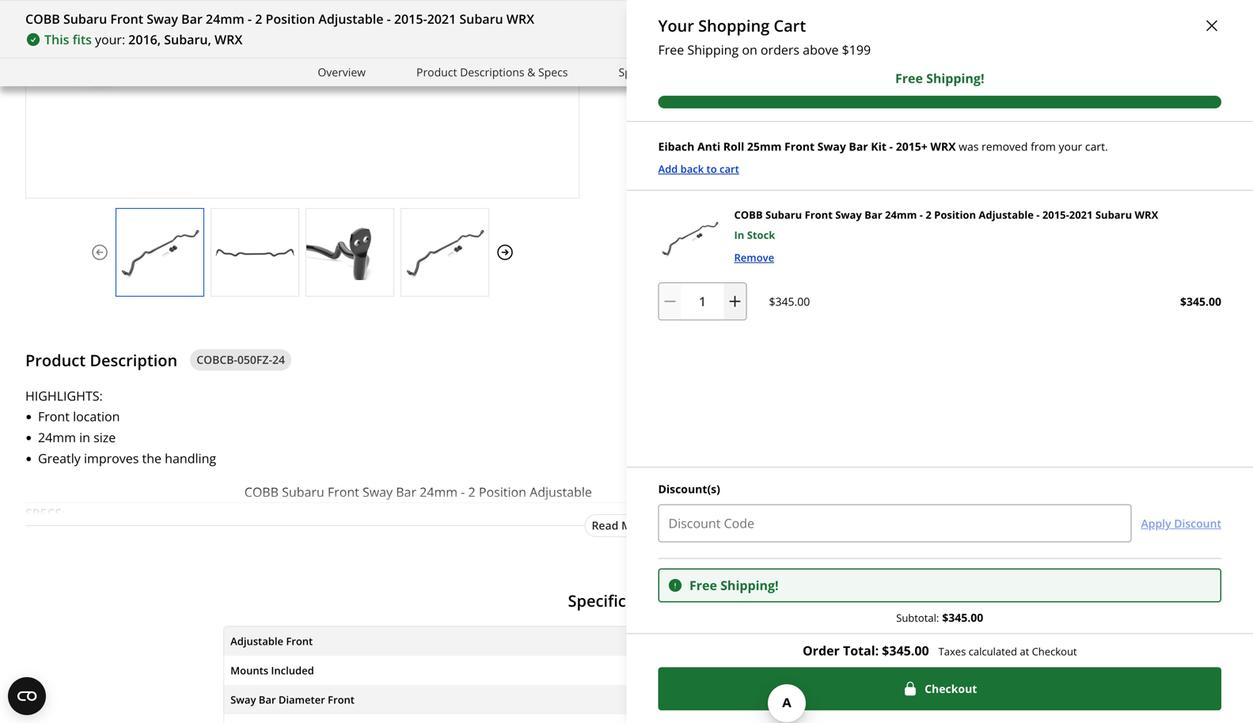Task type: describe. For each thing, give the bounding box(es) containing it.
this inside cobb subaru front sway bar 24mm - 2 position adjustable - 2015-2021 subaru wrx this fits your: 2016, subaru, wrx
[[44, 31, 69, 48]]

front for stock
[[805, 208, 833, 222]]

- inside eibach anti roll 25mm front sway bar kit - 2015+ wrx was removed from your cart. add back to cart
[[889, 139, 893, 154]]

2021 for cobb subaru front sway bar 24mm - 2 position adjustable - 2015-2021 subaru wrx in stock
[[1069, 208, 1093, 222]]

1 horizontal spatial your:
[[703, 43, 733, 60]]

your shopping cart
[[658, 15, 806, 36]]

$
[[842, 41, 849, 58]]

warranty:
[[728, 142, 792, 159]]

2 horizontal spatial free
[[895, 70, 923, 87]]

additional
[[790, 162, 849, 179]]

cobb subaru front sway bar 24mm - 2 position adjustable - 2015-2021 subaru wrx this fits your: 2016, subaru, wrx
[[25, 10, 534, 48]]

kit
[[871, 139, 887, 154]]

1 horizontal spatial 2016,
[[736, 43, 769, 60]]

read
[[592, 518, 619, 533]]

wrx inside eibach anti roll 25mm front sway bar kit - 2015+ wrx was removed from your cart. add back to cart
[[930, 139, 956, 154]]

24mm for stock
[[885, 208, 917, 222]]

warranty.
[[1076, 142, 1132, 159]]

wrx inside cobb subaru front sway bar 24mm - 2 position adjustable - 2015-2021 subaru wrx in stock
[[1135, 208, 1158, 222]]

0 vertical spatial checkout
[[1032, 645, 1077, 659]]

carries
[[916, 142, 956, 159]]

2015- for cobb subaru front sway bar 24mm - 2 position adjustable - 2015-2021 subaru wrx this fits your: 2016, subaru, wrx
[[394, 10, 427, 27]]

above
[[803, 41, 839, 58]]

removed
[[982, 139, 1028, 154]]

1 horizontal spatial fits
[[680, 43, 700, 60]]

none number field inside your shopping cart dialog
[[658, 283, 747, 321]]

add
[[658, 162, 678, 176]]

shopping
[[698, 15, 770, 36]]

bar for stock
[[865, 208, 882, 222]]

2021 for cobb subaru front sway bar 24mm - 2 position adjustable - 2015-2021 subaru wrx this fits your: 2016, subaru, wrx
[[427, 10, 456, 27]]

specifications
[[568, 590, 673, 612]]

orders
[[761, 41, 800, 58]]

bar inside eibach anti roll 25mm front sway bar kit - 2015+ wrx was removed from your cart. add back to cart
[[849, 139, 868, 154]]

cart
[[774, 15, 806, 36]]

add back to cart button
[[658, 161, 739, 177]]

199
[[849, 41, 871, 58]]

anti
[[697, 139, 721, 154]]

taxes calculated at checkout
[[939, 645, 1077, 659]]

website
[[720, 162, 766, 179]]

1 horizontal spatial subaru,
[[772, 43, 819, 60]]

2015+
[[896, 139, 928, 154]]

2 for stock
[[926, 208, 932, 222]]

and
[[891, 142, 913, 159]]

details.
[[852, 162, 894, 179]]

0 vertical spatial shipping!
[[926, 70, 984, 87]]

sway inside eibach anti roll 25mm front sway bar kit - 2015+ wrx was removed from your cart. add back to cart
[[817, 139, 846, 154]]

2015- for cobb subaru front sway bar 24mm - 2 position adjustable - 2015-2021 subaru wrx in stock
[[1042, 208, 1069, 222]]

total:
[[843, 642, 879, 659]]

your
[[658, 15, 694, 36]]

sway for stock
[[835, 208, 862, 222]]

a
[[959, 142, 967, 159]]

front for fits
[[110, 10, 143, 27]]

manufacturer's
[[627, 142, 725, 159]]

1 vertical spatial shipping!
[[720, 577, 779, 594]]

back
[[681, 162, 704, 176]]

cart
[[720, 162, 739, 176]]

cobb subaru front sway bar 24mm - 2 position adjustable - 2015-2021 subaru wrx link
[[734, 208, 1158, 222]]

new
[[863, 142, 887, 159]]

part
[[822, 142, 847, 159]]

from
[[1031, 139, 1056, 154]]

this for this part is new and carries a full manufacturer warranty. see manufacturer's website for additional details.
[[795, 142, 819, 159]]

cobb subaru front sway bar 24mm - 2 position adjustable - 2015-2021 subaru wrx in stock
[[734, 208, 1158, 242]]

manufacturer
[[992, 142, 1073, 159]]

0 horizontal spatial free
[[658, 41, 684, 58]]

fits inside cobb subaru front sway bar 24mm - 2 position adjustable - 2015-2021 subaru wrx this fits your: 2016, subaru, wrx
[[73, 31, 92, 48]]

in
[[734, 228, 744, 242]]

remove
[[734, 251, 774, 265]]



Task type: locate. For each thing, give the bounding box(es) containing it.
1 vertical spatial sway
[[817, 139, 846, 154]]

24mm inside cobb subaru front sway bar 24mm - 2 position adjustable - 2015-2021 subaru wrx in stock
[[885, 208, 917, 222]]

1 vertical spatial cobb
[[734, 208, 763, 222]]

bar for fits
[[181, 10, 202, 27]]

25mm
[[747, 139, 782, 154]]

0 vertical spatial adjustable
[[318, 10, 383, 27]]

order
[[803, 642, 840, 659]]

this part is new and carries a full manufacturer warranty. see manufacturer's website for additional details.
[[627, 142, 1157, 179]]

0 horizontal spatial position
[[266, 10, 315, 27]]

1 horizontal spatial 2
[[926, 208, 932, 222]]

front inside cobb subaru front sway bar 24mm - 2 position adjustable - 2015-2021 subaru wrx this fits your: 2016, subaru, wrx
[[110, 10, 143, 27]]

checkout down taxes
[[925, 681, 977, 696]]

2 inside cobb subaru front sway bar 24mm - 2 position adjustable - 2015-2021 subaru wrx in stock
[[926, 208, 932, 222]]

checkout inside button
[[925, 681, 977, 696]]

to
[[707, 162, 717, 176]]

subaru
[[63, 10, 107, 27], [459, 10, 503, 27], [765, 208, 802, 222], [1096, 208, 1132, 222]]

remove button
[[734, 249, 774, 266]]

1 vertical spatial adjustable
[[979, 208, 1034, 222]]

2 vertical spatial sway
[[835, 208, 862, 222]]

0 horizontal spatial 2015-
[[394, 10, 427, 27]]

2015-
[[394, 10, 427, 27], [1042, 208, 1069, 222]]

2015- inside cobb subaru front sway bar 24mm - 2 position adjustable - 2015-2021 subaru wrx in stock
[[1042, 208, 1069, 222]]

is
[[850, 142, 859, 159]]

$345.00
[[769, 294, 810, 309], [1180, 294, 1221, 309], [942, 610, 983, 625], [882, 642, 929, 659]]

24mm
[[206, 10, 244, 27], [885, 208, 917, 222]]

1 horizontal spatial shipping!
[[926, 70, 984, 87]]

0 vertical spatial 2021
[[427, 10, 456, 27]]

cobb inside cobb subaru front sway bar 24mm - 2 position adjustable - 2015-2021 subaru wrx this fits your: 2016, subaru, wrx
[[25, 10, 60, 27]]

1 vertical spatial position
[[934, 208, 976, 222]]

0 vertical spatial free shipping!
[[895, 70, 984, 87]]

1 vertical spatial front
[[785, 139, 815, 154]]

adjustable for cobb subaru front sway bar 24mm - 2 position adjustable - 2015-2021 subaru wrx in stock
[[979, 208, 1034, 222]]

wrx
[[506, 10, 534, 27], [215, 31, 242, 48], [823, 43, 850, 60], [930, 139, 956, 154], [1135, 208, 1158, 222]]

bar inside cobb subaru front sway bar 24mm - 2 position adjustable - 2015-2021 subaru wrx this fits your: 2016, subaru, wrx
[[181, 10, 202, 27]]

open widget image
[[8, 678, 46, 716]]

cart.
[[1085, 139, 1108, 154]]

cobb for this
[[25, 10, 60, 27]]

position inside cobb subaru front sway bar 24mm - 2 position adjustable - 2015-2021 subaru wrx this fits your: 2016, subaru, wrx
[[266, 10, 315, 27]]

adjustable for cobb subaru front sway bar 24mm - 2 position adjustable - 2015-2021 subaru wrx this fits your: 2016, subaru, wrx
[[318, 10, 383, 27]]

adjustable inside cobb subaru front sway bar 24mm - 2 position adjustable - 2015-2021 subaru wrx this fits your: 2016, subaru, wrx
[[318, 10, 383, 27]]

your
[[1059, 139, 1082, 154]]

1 horizontal spatial cobb
[[734, 208, 763, 222]]

free
[[658, 41, 684, 58], [895, 70, 923, 87], [690, 577, 717, 594]]

manufacturer's
[[627, 162, 717, 179]]

sway
[[147, 10, 178, 27], [817, 139, 846, 154], [835, 208, 862, 222]]

at
[[1020, 645, 1029, 659]]

0 vertical spatial 2
[[255, 10, 262, 27]]

2
[[255, 10, 262, 27], [926, 208, 932, 222]]

order total: $345.00
[[803, 642, 929, 659]]

subtotal:
[[896, 611, 939, 625]]

1 vertical spatial free shipping!
[[690, 577, 779, 594]]

eibach anti roll 25mm front sway bar kit - 2015+ wrx was removed from your cart. add back to cart
[[658, 139, 1108, 176]]

1 vertical spatial 2015-
[[1042, 208, 1069, 222]]

1 vertical spatial bar
[[849, 139, 868, 154]]

0 horizontal spatial your:
[[95, 31, 125, 48]]

0 horizontal spatial 2021
[[427, 10, 456, 27]]

adjustable inside cobb subaru front sway bar 24mm - 2 position adjustable - 2015-2021 subaru wrx in stock
[[979, 208, 1034, 222]]

sway for fits
[[147, 10, 178, 27]]

0 vertical spatial sway
[[147, 10, 178, 27]]

for
[[769, 162, 786, 179]]

1 horizontal spatial checkout
[[1032, 645, 1077, 659]]

2021 inside cobb subaru front sway bar 24mm - 2 position adjustable - 2015-2021 subaru wrx this fits your: 2016, subaru, wrx
[[427, 10, 456, 27]]

cobb inside cobb subaru front sway bar 24mm - 2 position adjustable - 2015-2021 subaru wrx in stock
[[734, 208, 763, 222]]

2 for fits
[[255, 10, 262, 27]]

position
[[266, 10, 315, 27], [934, 208, 976, 222]]

decrement image
[[662, 294, 678, 310]]

0 horizontal spatial 2
[[255, 10, 262, 27]]

position for stock
[[934, 208, 976, 222]]

this inside this part is new and carries a full manufacturer warranty. see manufacturer's website for additional details.
[[795, 142, 819, 159]]

1 horizontal spatial position
[[934, 208, 976, 222]]

1 vertical spatial checkout
[[925, 681, 977, 696]]

2 vertical spatial front
[[805, 208, 833, 222]]

0 horizontal spatial fits
[[73, 31, 92, 48]]

manufacturer's warranty:
[[627, 142, 792, 159]]

bar inside cobb subaru front sway bar 24mm - 2 position adjustable - 2015-2021 subaru wrx in stock
[[865, 208, 882, 222]]

0 vertical spatial bar
[[181, 10, 202, 27]]

-
[[248, 10, 252, 27], [387, 10, 391, 27], [889, 139, 893, 154], [920, 208, 923, 222], [1036, 208, 1040, 222]]

cobcb-050fz-24 cobb subaru front sway bar 24mm - 2 position adjustable - 2015-2021 subaru wrx, image
[[658, 207, 722, 270]]

discount(s)
[[658, 482, 720, 497]]

checkout link
[[658, 668, 1221, 711]]

1 vertical spatial free
[[895, 70, 923, 87]]

free shipping!
[[895, 70, 984, 87], [690, 577, 779, 594]]

0 vertical spatial cobb
[[25, 10, 60, 27]]

2 vertical spatial free
[[690, 577, 717, 594]]

2016, inside cobb subaru front sway bar 24mm - 2 position adjustable - 2015-2021 subaru wrx this fits your: 2016, subaru, wrx
[[128, 31, 161, 48]]

front inside eibach anti roll 25mm front sway bar kit - 2015+ wrx was removed from your cart. add back to cart
[[785, 139, 815, 154]]

0 horizontal spatial cobb
[[25, 10, 60, 27]]

fits
[[73, 31, 92, 48], [680, 43, 700, 60]]

None number field
[[658, 283, 747, 321]]

was
[[959, 139, 979, 154]]

read more
[[592, 518, 650, 533]]

1 vertical spatial 2
[[926, 208, 932, 222]]

cobb for in
[[734, 208, 763, 222]]

shipping!
[[926, 70, 984, 87], [720, 577, 779, 594]]

0 vertical spatial 2015-
[[394, 10, 427, 27]]

0 horizontal spatial free shipping!
[[690, 577, 779, 594]]

this
[[44, 31, 69, 48], [652, 43, 677, 60], [795, 142, 819, 159]]

eibach
[[658, 139, 695, 154]]

1 horizontal spatial 2021
[[1069, 208, 1093, 222]]

0 horizontal spatial shipping!
[[720, 577, 779, 594]]

1 horizontal spatial free
[[690, 577, 717, 594]]

adjustable
[[318, 10, 383, 27], [979, 208, 1034, 222]]

cobb
[[25, 10, 60, 27], [734, 208, 763, 222]]

0 horizontal spatial 24mm
[[206, 10, 244, 27]]

0 horizontal spatial 2016,
[[128, 31, 161, 48]]

24mm for fits
[[206, 10, 244, 27]]

roll
[[723, 139, 744, 154]]

bar
[[181, 10, 202, 27], [849, 139, 868, 154], [865, 208, 882, 222]]

1 horizontal spatial 24mm
[[885, 208, 917, 222]]

1 horizontal spatial this
[[652, 43, 677, 60]]

1 horizontal spatial free shipping!
[[895, 70, 984, 87]]

position inside cobb subaru front sway bar 24mm - 2 position adjustable - 2015-2021 subaru wrx in stock
[[934, 208, 976, 222]]

position for fits
[[266, 10, 315, 27]]

more
[[621, 518, 650, 533]]

subtotal: $345.00
[[896, 610, 983, 625]]

subaru, inside cobb subaru front sway bar 24mm - 2 position adjustable - 2015-2021 subaru wrx this fits your: 2016, subaru, wrx
[[164, 31, 211, 48]]

0 vertical spatial front
[[110, 10, 143, 27]]

1 vertical spatial 24mm
[[885, 208, 917, 222]]

0 horizontal spatial subaru,
[[164, 31, 211, 48]]

increment image
[[727, 294, 743, 310]]

sway inside cobb subaru front sway bar 24mm - 2 position adjustable - 2015-2021 subaru wrx in stock
[[835, 208, 862, 222]]

0 horizontal spatial adjustable
[[318, 10, 383, 27]]

2 horizontal spatial this
[[795, 142, 819, 159]]

your: inside cobb subaru front sway bar 24mm - 2 position adjustable - 2015-2021 subaru wrx this fits your: 2016, subaru, wrx
[[95, 31, 125, 48]]

checkout
[[1032, 645, 1077, 659], [925, 681, 977, 696]]

0 horizontal spatial checkout
[[925, 681, 977, 696]]

calculated
[[969, 645, 1017, 659]]

2 inside cobb subaru front sway bar 24mm - 2 position adjustable - 2015-2021 subaru wrx this fits your: 2016, subaru, wrx
[[255, 10, 262, 27]]

taxes
[[939, 645, 966, 659]]

2015- inside cobb subaru front sway bar 24mm - 2 position adjustable - 2015-2021 subaru wrx this fits your: 2016, subaru, wrx
[[394, 10, 427, 27]]

Discount Code field
[[658, 505, 1132, 543]]

sway inside cobb subaru front sway bar 24mm - 2 position adjustable - 2015-2021 subaru wrx this fits your: 2016, subaru, wrx
[[147, 10, 178, 27]]

on
[[742, 41, 757, 58]]

your:
[[95, 31, 125, 48], [703, 43, 733, 60]]

this for this fits your: 2016, subaru, wrx
[[652, 43, 677, 60]]

full
[[970, 142, 988, 159]]

1 horizontal spatial adjustable
[[979, 208, 1034, 222]]

0 vertical spatial free
[[658, 41, 684, 58]]

see
[[1136, 142, 1157, 159]]

front
[[110, 10, 143, 27], [785, 139, 815, 154], [805, 208, 833, 222]]

shipping
[[687, 41, 739, 58]]

front inside cobb subaru front sway bar 24mm - 2 position adjustable - 2015-2021 subaru wrx in stock
[[805, 208, 833, 222]]

stock
[[747, 228, 775, 242]]

0 vertical spatial 24mm
[[206, 10, 244, 27]]

24mm inside cobb subaru front sway bar 24mm - 2 position adjustable - 2015-2021 subaru wrx this fits your: 2016, subaru, wrx
[[206, 10, 244, 27]]

0 horizontal spatial this
[[44, 31, 69, 48]]

2021
[[427, 10, 456, 27], [1069, 208, 1093, 222]]

2016,
[[128, 31, 161, 48], [736, 43, 769, 60]]

2021 inside cobb subaru front sway bar 24mm - 2 position adjustable - 2015-2021 subaru wrx in stock
[[1069, 208, 1093, 222]]

checkout right at
[[1032, 645, 1077, 659]]

1 vertical spatial 2021
[[1069, 208, 1093, 222]]

this fits your: 2016, subaru, wrx
[[652, 43, 850, 60]]

subaru,
[[164, 31, 211, 48], [772, 43, 819, 60]]

your shopping cart dialog
[[627, 0, 1253, 724]]

2 vertical spatial bar
[[865, 208, 882, 222]]

0 vertical spatial position
[[266, 10, 315, 27]]

checkout button
[[658, 668, 1221, 711]]

free shipping on orders above $ 199
[[658, 41, 871, 58]]

1 horizontal spatial 2015-
[[1042, 208, 1069, 222]]



Task type: vqa. For each thing, say whether or not it's contained in the screenshot.
number field
yes



